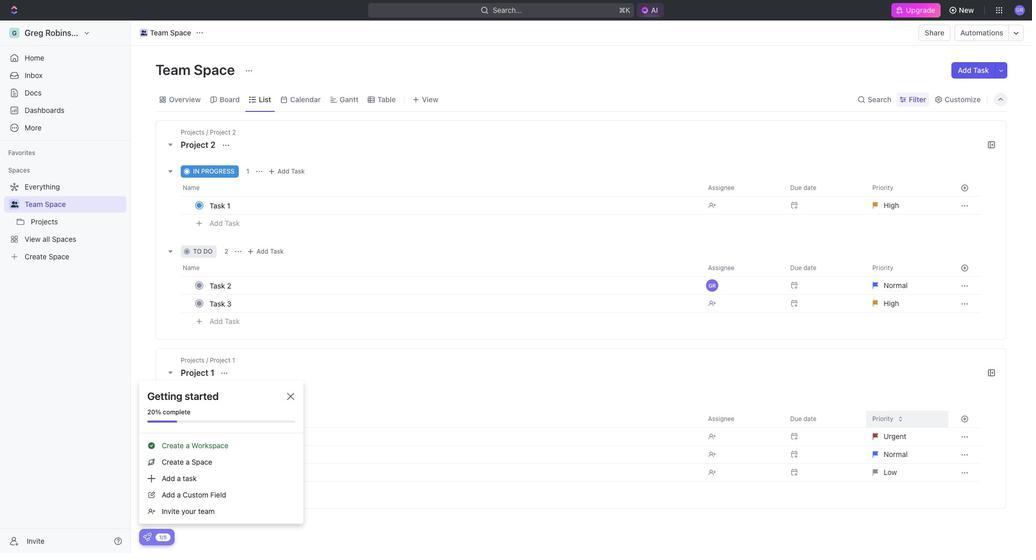 Task type: locate. For each thing, give the bounding box(es) containing it.
1 do from the top
[[203, 248, 213, 255]]

1 assignee from the top
[[708, 184, 735, 192]]

3 assignee button from the top
[[702, 411, 784, 427]]

view right table
[[422, 95, 439, 104]]

due date for assignee
[[791, 415, 817, 423]]

⌘k
[[619, 6, 630, 14]]

0 vertical spatial do
[[203, 248, 213, 255]]

a up 'create a space'
[[186, 441, 190, 450]]

2 vertical spatial team space
[[25, 200, 66, 209]]

1 vertical spatial high button
[[867, 294, 949, 313]]

invite your team
[[162, 507, 215, 516]]

2 vertical spatial assignee
[[708, 415, 735, 423]]

overview
[[169, 95, 201, 104]]

0 vertical spatial view
[[422, 95, 439, 104]]

gantt
[[340, 95, 359, 104]]

tree inside sidebar navigation
[[4, 179, 126, 265]]

1 vertical spatial assignee
[[708, 264, 735, 272]]

docs
[[25, 88, 42, 97]]

2 due from the top
[[791, 264, 802, 272]]

create down all in the top of the page
[[25, 252, 47, 261]]

2 vertical spatial priority button
[[867, 411, 949, 427]]

a
[[186, 441, 190, 450], [186, 458, 190, 466], [177, 474, 181, 483], [177, 491, 181, 499]]

0 vertical spatial create
[[25, 252, 47, 261]]

invite for invite
[[27, 537, 45, 545]]

0 horizontal spatial user group image
[[11, 201, 18, 208]]

a for task
[[177, 474, 181, 483]]

dashboards link
[[4, 102, 126, 119]]

1 to do from the top
[[193, 248, 213, 255]]

task 3 down ‎task 2
[[210, 468, 232, 477]]

2
[[232, 128, 236, 136], [211, 140, 216, 149], [225, 248, 228, 255], [227, 281, 231, 290], [227, 450, 231, 459]]

2 vertical spatial create
[[162, 458, 184, 466]]

2 date from the top
[[804, 264, 817, 272]]

onboarding checklist button image
[[143, 533, 152, 541]]

1 ‎task from the top
[[210, 432, 225, 441]]

a for custom
[[177, 491, 181, 499]]

0 horizontal spatial team space link
[[25, 196, 124, 213]]

close image
[[287, 393, 294, 400]]

1 vertical spatial 3
[[227, 468, 232, 477]]

1 vertical spatial spaces
[[52, 235, 76, 243]]

0 vertical spatial normal
[[884, 281, 908, 290]]

create for create space
[[25, 252, 47, 261]]

0 vertical spatial workspace
[[90, 28, 132, 37]]

due date button for assignee
[[784, 411, 867, 427]]

1 vertical spatial due date
[[791, 264, 817, 272]]

1 vertical spatial normal button
[[867, 445, 949, 464]]

create
[[25, 252, 47, 261], [162, 441, 184, 450], [162, 458, 184, 466]]

2 ‎task from the top
[[210, 450, 225, 459]]

1 high button from the top
[[867, 196, 949, 215]]

workspace right robinson's
[[90, 28, 132, 37]]

2 high from the top
[[884, 299, 899, 308]]

2 vertical spatial team
[[25, 200, 43, 209]]

3 assignee from the top
[[708, 415, 735, 423]]

2 / from the top
[[206, 356, 208, 364]]

to do down 'project 1'
[[193, 399, 213, 406]]

‎task down ‎task 1
[[210, 450, 225, 459]]

docs link
[[4, 85, 126, 101]]

1 horizontal spatial user group image
[[141, 30, 147, 35]]

view inside tree
[[25, 235, 41, 243]]

to do up task 2
[[193, 248, 213, 255]]

calendar
[[290, 95, 321, 104]]

1 vertical spatial view
[[25, 235, 41, 243]]

1 vertical spatial task 3 link
[[207, 465, 700, 480]]

/ up the project 2
[[206, 128, 208, 136]]

create up add a task
[[162, 458, 184, 466]]

tree containing everything
[[4, 179, 126, 265]]

1 vertical spatial ‎task
[[210, 450, 225, 459]]

everything
[[25, 182, 60, 191]]

2 assignee from the top
[[708, 264, 735, 272]]

a for workspace
[[186, 441, 190, 450]]

1 vertical spatial high
[[884, 299, 899, 308]]

projects
[[181, 128, 205, 136], [31, 217, 58, 226], [181, 356, 205, 364]]

0 horizontal spatial spaces
[[8, 166, 30, 174]]

0 horizontal spatial view
[[25, 235, 41, 243]]

assignee
[[708, 184, 735, 192], [708, 264, 735, 272], [708, 415, 735, 423]]

1 vertical spatial assignee button
[[702, 260, 784, 276]]

user group image inside tree
[[11, 201, 18, 208]]

project down projects / project 2
[[181, 140, 209, 149]]

task 3 link down task 2 link
[[207, 296, 700, 311]]

a left task
[[177, 474, 181, 483]]

/
[[206, 128, 208, 136], [206, 356, 208, 364]]

create up 'create a space'
[[162, 441, 184, 450]]

1 vertical spatial due
[[791, 264, 802, 272]]

3 due from the top
[[791, 415, 802, 423]]

1 name button from the top
[[181, 180, 702, 196]]

‎task 1 link
[[207, 429, 700, 444]]

name
[[183, 184, 200, 192], [183, 264, 200, 272]]

2 for project 2
[[211, 140, 216, 149]]

1 task 3 link from the top
[[207, 296, 700, 311]]

2 high button from the top
[[867, 294, 949, 313]]

spaces down 'favorites' button
[[8, 166, 30, 174]]

1 vertical spatial user group image
[[11, 201, 18, 208]]

1 vertical spatial name button
[[181, 260, 702, 276]]

1 horizontal spatial invite
[[162, 507, 180, 516]]

2 vertical spatial projects
[[181, 356, 205, 364]]

1 vertical spatial task 3
[[210, 468, 232, 477]]

3 date from the top
[[804, 415, 817, 423]]

tree
[[4, 179, 126, 265]]

team space
[[150, 28, 191, 37], [156, 61, 238, 78], [25, 200, 66, 209]]

1/5
[[159, 534, 167, 540]]

0 vertical spatial name
[[183, 184, 200, 192]]

spaces
[[8, 166, 30, 174], [52, 235, 76, 243]]

team space link
[[137, 27, 194, 39], [25, 196, 124, 213]]

1 normal button from the top
[[867, 276, 949, 295]]

greg robinson's workspace
[[25, 28, 132, 37]]

projects up the project 2
[[181, 128, 205, 136]]

1 vertical spatial do
[[203, 399, 213, 406]]

2 due date from the top
[[791, 264, 817, 272]]

invite
[[162, 507, 180, 516], [27, 537, 45, 545]]

spaces up create space link
[[52, 235, 76, 243]]

1 task 3 from the top
[[210, 299, 232, 308]]

add task button
[[952, 62, 995, 79], [265, 165, 309, 178], [205, 217, 244, 230], [244, 246, 288, 258], [205, 315, 244, 328], [244, 397, 288, 409], [205, 484, 244, 497]]

0 vertical spatial due date button
[[784, 180, 867, 196]]

due date for name
[[791, 264, 817, 272]]

0 vertical spatial team space link
[[137, 27, 194, 39]]

/ up 'project 1'
[[206, 356, 208, 364]]

1 vertical spatial workspace
[[192, 441, 229, 450]]

1 vertical spatial priority
[[873, 264, 894, 272]]

add a custom field
[[162, 491, 226, 499]]

0 vertical spatial normal button
[[867, 276, 949, 295]]

1 horizontal spatial workspace
[[192, 441, 229, 450]]

0 vertical spatial to do
[[193, 248, 213, 255]]

2 vertical spatial assignee button
[[702, 411, 784, 427]]

do up task 2
[[203, 248, 213, 255]]

gr
[[1016, 7, 1024, 13], [709, 283, 716, 289]]

1 high from the top
[[884, 201, 899, 210]]

share
[[925, 28, 945, 37]]

name button up task 2 link
[[181, 260, 702, 276]]

0 horizontal spatial gr button
[[702, 276, 784, 295]]

everything link
[[4, 179, 124, 195]]

1 / from the top
[[206, 128, 208, 136]]

0 vertical spatial /
[[206, 128, 208, 136]]

0 vertical spatial date
[[804, 184, 817, 192]]

1 vertical spatial date
[[804, 264, 817, 272]]

1 vertical spatial normal
[[884, 450, 908, 459]]

projects up all in the top of the page
[[31, 217, 58, 226]]

2 vertical spatial priority
[[873, 415, 894, 423]]

workspace inside sidebar navigation
[[90, 28, 132, 37]]

more button
[[4, 120, 126, 136]]

space
[[170, 28, 191, 37], [194, 61, 235, 78], [45, 200, 66, 209], [49, 252, 69, 261], [192, 458, 212, 466]]

getting started
[[147, 390, 219, 402]]

priority
[[873, 184, 894, 192], [873, 264, 894, 272], [873, 415, 894, 423]]

1 vertical spatial projects
[[31, 217, 58, 226]]

2 name from the top
[[183, 264, 200, 272]]

create for create a space
[[162, 458, 184, 466]]

a down add a task
[[177, 491, 181, 499]]

3 priority from the top
[[873, 415, 894, 423]]

‎task for ‎task 1
[[210, 432, 225, 441]]

0 vertical spatial 3
[[227, 299, 232, 308]]

due
[[791, 184, 802, 192], [791, 264, 802, 272], [791, 415, 802, 423]]

a up task
[[186, 458, 190, 466]]

0 vertical spatial assignee button
[[702, 180, 784, 196]]

‎task
[[210, 432, 225, 441], [210, 450, 225, 459]]

3 due date button from the top
[[784, 411, 867, 427]]

1 priority button from the top
[[867, 180, 949, 196]]

task 3
[[210, 299, 232, 308], [210, 468, 232, 477]]

workspace
[[90, 28, 132, 37], [192, 441, 229, 450]]

0 horizontal spatial workspace
[[90, 28, 132, 37]]

2 vertical spatial due
[[791, 415, 802, 423]]

a for space
[[186, 458, 190, 466]]

0 vertical spatial task 3 link
[[207, 296, 700, 311]]

user group image
[[141, 30, 147, 35], [11, 201, 18, 208]]

1 3 from the top
[[227, 299, 232, 308]]

g
[[12, 29, 17, 37]]

create inside sidebar navigation
[[25, 252, 47, 261]]

view left all in the top of the page
[[25, 235, 41, 243]]

workspace down ‎task 1
[[192, 441, 229, 450]]

gr button
[[1012, 2, 1028, 18], [702, 276, 784, 295]]

2 vertical spatial due date
[[791, 415, 817, 423]]

1 vertical spatial to
[[193, 399, 202, 406]]

0 vertical spatial gr button
[[1012, 2, 1028, 18]]

0 vertical spatial user group image
[[141, 30, 147, 35]]

2 3 from the top
[[227, 468, 232, 477]]

2 assignee button from the top
[[702, 260, 784, 276]]

invite inside sidebar navigation
[[27, 537, 45, 545]]

to
[[193, 248, 202, 255], [193, 399, 202, 406]]

projects up 'project 1'
[[181, 356, 205, 364]]

0 vertical spatial team space
[[150, 28, 191, 37]]

1 vertical spatial /
[[206, 356, 208, 364]]

favorites button
[[4, 147, 39, 159]]

2 normal from the top
[[884, 450, 908, 459]]

inbox link
[[4, 67, 126, 84]]

task 2
[[210, 281, 231, 290]]

name button up task 1 link
[[181, 180, 702, 196]]

1 date from the top
[[804, 184, 817, 192]]

0 vertical spatial assignee
[[708, 184, 735, 192]]

in
[[193, 167, 200, 175]]

name button
[[181, 180, 702, 196], [181, 260, 702, 276]]

1 assignee button from the top
[[702, 180, 784, 196]]

1 vertical spatial name
[[183, 264, 200, 272]]

do down 'project 1'
[[203, 399, 213, 406]]

add task
[[958, 66, 989, 74], [278, 167, 305, 175], [210, 219, 240, 227], [257, 248, 284, 255], [210, 317, 240, 325], [257, 399, 284, 406], [210, 486, 240, 494]]

1 vertical spatial gr button
[[702, 276, 784, 295]]

project 1
[[181, 368, 216, 378]]

task 3 link down the ‎task 2 link
[[207, 465, 700, 480]]

priority button for to do
[[867, 411, 949, 427]]

view for view
[[422, 95, 439, 104]]

0 vertical spatial priority button
[[867, 180, 949, 196]]

1 vertical spatial priority button
[[867, 260, 949, 276]]

0 vertical spatial high button
[[867, 196, 949, 215]]

2 vertical spatial due date button
[[784, 411, 867, 427]]

3
[[227, 299, 232, 308], [227, 468, 232, 477]]

0 vertical spatial to
[[193, 248, 202, 255]]

1 vertical spatial invite
[[27, 537, 45, 545]]

‎task 2
[[210, 450, 231, 459]]

do
[[203, 248, 213, 255], [203, 399, 213, 406]]

0 vertical spatial invite
[[162, 507, 180, 516]]

search...
[[493, 6, 522, 14]]

0 vertical spatial task 3
[[210, 299, 232, 308]]

1 vertical spatial gr
[[709, 283, 716, 289]]

assignee button
[[702, 180, 784, 196], [702, 260, 784, 276], [702, 411, 784, 427]]

0 vertical spatial priority
[[873, 184, 894, 192]]

table
[[378, 95, 396, 104]]

task
[[974, 66, 989, 74], [291, 167, 305, 175], [210, 201, 225, 210], [225, 219, 240, 227], [270, 248, 284, 255], [210, 281, 225, 290], [210, 299, 225, 308], [225, 317, 240, 325], [270, 399, 284, 406], [210, 468, 225, 477], [225, 486, 240, 494]]

priority button
[[867, 180, 949, 196], [867, 260, 949, 276], [867, 411, 949, 427]]

0 vertical spatial due date
[[791, 184, 817, 192]]

task 1
[[210, 201, 230, 210]]

2 vertical spatial date
[[804, 415, 817, 423]]

2 for task 2
[[227, 281, 231, 290]]

workspace for greg robinson's workspace
[[90, 28, 132, 37]]

1 horizontal spatial view
[[422, 95, 439, 104]]

1 vertical spatial create
[[162, 441, 184, 450]]

create a space
[[162, 458, 212, 466]]

date
[[804, 184, 817, 192], [804, 264, 817, 272], [804, 415, 817, 423]]

0 vertical spatial gr
[[1016, 7, 1024, 13]]

high
[[884, 201, 899, 210], [884, 299, 899, 308]]

your
[[182, 507, 196, 516]]

1 vertical spatial due date button
[[784, 260, 867, 276]]

0 vertical spatial high
[[884, 201, 899, 210]]

1 vertical spatial to do
[[193, 399, 213, 406]]

20% complete
[[147, 408, 191, 416]]

2 due date button from the top
[[784, 260, 867, 276]]

view inside button
[[422, 95, 439, 104]]

1 horizontal spatial gr
[[1016, 7, 1024, 13]]

to do
[[193, 248, 213, 255], [193, 399, 213, 406]]

2 do from the top
[[203, 399, 213, 406]]

‎task up ‎task 2
[[210, 432, 225, 441]]

normal button
[[867, 276, 949, 295], [867, 445, 949, 464]]

date for assignee
[[804, 415, 817, 423]]

view for view all spaces
[[25, 235, 41, 243]]

0 vertical spatial projects
[[181, 128, 205, 136]]

3 down ‎task 2
[[227, 468, 232, 477]]

3 priority button from the top
[[867, 411, 949, 427]]

1 horizontal spatial gr button
[[1012, 2, 1028, 18]]

0 vertical spatial ‎task
[[210, 432, 225, 441]]

0 vertical spatial due
[[791, 184, 802, 192]]

1 normal from the top
[[884, 281, 908, 290]]

3 down task 2
[[227, 299, 232, 308]]

0 horizontal spatial invite
[[27, 537, 45, 545]]

projects inside 'link'
[[31, 217, 58, 226]]

date for name
[[804, 264, 817, 272]]

‎task inside ‎task 1 link
[[210, 432, 225, 441]]

task 3 down task 2
[[210, 299, 232, 308]]

0 vertical spatial name button
[[181, 180, 702, 196]]

normal for second normal dropdown button from the top
[[884, 450, 908, 459]]

high for task 1
[[884, 201, 899, 210]]

3 due date from the top
[[791, 415, 817, 423]]

project
[[210, 128, 231, 136], [181, 140, 209, 149], [210, 356, 231, 364], [181, 368, 209, 378]]

search button
[[855, 92, 895, 107]]



Task type: describe. For each thing, give the bounding box(es) containing it.
projects link
[[31, 214, 124, 230]]

2 priority from the top
[[873, 264, 894, 272]]

create a workspace
[[162, 441, 229, 450]]

ai button
[[637, 3, 664, 17]]

list link
[[257, 92, 271, 107]]

inbox
[[25, 71, 43, 80]]

team inside sidebar navigation
[[25, 200, 43, 209]]

1 name from the top
[[183, 184, 200, 192]]

urgent
[[884, 432, 907, 441]]

2 name button from the top
[[181, 260, 702, 276]]

invite for invite your team
[[162, 507, 180, 516]]

view all spaces link
[[4, 231, 124, 248]]

board
[[220, 95, 240, 104]]

upgrade link
[[892, 3, 941, 17]]

view all spaces
[[25, 235, 76, 243]]

sidebar navigation
[[0, 21, 133, 553]]

create space
[[25, 252, 69, 261]]

high button for 3
[[867, 294, 949, 313]]

do for 2nd assignee dropdown button from the bottom of the page
[[203, 248, 213, 255]]

project down projects / project 1
[[181, 368, 209, 378]]

0 vertical spatial team
[[150, 28, 168, 37]]

1 horizontal spatial team space link
[[137, 27, 194, 39]]

project up 'project 1'
[[210, 356, 231, 364]]

low button
[[867, 463, 949, 482]]

/ for 1
[[206, 356, 208, 364]]

priority button for in progress
[[867, 180, 949, 196]]

1 to from the top
[[193, 248, 202, 255]]

1 vertical spatial team space
[[156, 61, 238, 78]]

20%
[[147, 408, 161, 416]]

1 for project 1
[[211, 368, 214, 378]]

1 due date button from the top
[[784, 180, 867, 196]]

projects / project 2
[[181, 128, 236, 136]]

customize
[[945, 95, 981, 104]]

1 vertical spatial team space link
[[25, 196, 124, 213]]

project 2
[[181, 140, 218, 149]]

board link
[[218, 92, 240, 107]]

all
[[43, 235, 50, 243]]

search
[[868, 95, 892, 104]]

filter
[[909, 95, 927, 104]]

0 horizontal spatial gr
[[709, 283, 716, 289]]

started
[[185, 390, 219, 402]]

1 for task 1
[[227, 201, 230, 210]]

field
[[210, 491, 226, 499]]

new
[[959, 6, 974, 14]]

workspace for create a workspace
[[192, 441, 229, 450]]

3 for 1st task 3 link
[[227, 299, 232, 308]]

assignee for first assignee dropdown button from the top of the page
[[708, 184, 735, 192]]

0 vertical spatial spaces
[[8, 166, 30, 174]]

2 task 3 link from the top
[[207, 465, 700, 480]]

calendar link
[[288, 92, 321, 107]]

create for create a workspace
[[162, 441, 184, 450]]

1 for ‎task 1
[[227, 432, 230, 441]]

2 task 3 from the top
[[210, 468, 232, 477]]

1 priority from the top
[[873, 184, 894, 192]]

gantt link
[[338, 92, 359, 107]]

assignee for 2nd assignee dropdown button from the bottom of the page
[[708, 264, 735, 272]]

upgrade
[[906, 6, 936, 14]]

2 to do from the top
[[193, 399, 213, 406]]

create space link
[[4, 249, 124, 265]]

favorites
[[8, 149, 35, 157]]

urgent button
[[867, 427, 949, 446]]

customize button
[[932, 92, 984, 107]]

team space inside tree
[[25, 200, 66, 209]]

‎task 1
[[210, 432, 230, 441]]

2 for ‎task 2
[[227, 450, 231, 459]]

/ for 2
[[206, 128, 208, 136]]

home link
[[4, 50, 126, 66]]

projects for project 1
[[181, 356, 205, 364]]

add a task
[[162, 474, 197, 483]]

3 for 1st task 3 link from the bottom of the page
[[227, 468, 232, 477]]

2 normal button from the top
[[867, 445, 949, 464]]

1 due date from the top
[[791, 184, 817, 192]]

2 priority button from the top
[[867, 260, 949, 276]]

team
[[198, 507, 215, 516]]

ai
[[651, 6, 658, 14]]

automations button
[[956, 25, 1009, 41]]

normal for second normal dropdown button from the bottom
[[884, 281, 908, 290]]

due for assignee
[[791, 415, 802, 423]]

‎task 2 link
[[207, 447, 700, 462]]

new button
[[945, 2, 981, 18]]

assignee for 3rd assignee dropdown button from the top of the page
[[708, 415, 735, 423]]

complete
[[163, 408, 191, 416]]

automations
[[961, 28, 1004, 37]]

in progress
[[193, 167, 235, 175]]

low
[[884, 468, 897, 477]]

progress
[[201, 167, 235, 175]]

high button for 1
[[867, 196, 949, 215]]

view button
[[409, 92, 442, 107]]

due date button for name
[[784, 260, 867, 276]]

1 vertical spatial team
[[156, 61, 191, 78]]

custom
[[183, 491, 208, 499]]

project up the project 2
[[210, 128, 231, 136]]

2 to from the top
[[193, 399, 202, 406]]

home
[[25, 53, 44, 62]]

projects / project 1
[[181, 356, 235, 364]]

due for name
[[791, 264, 802, 272]]

1 horizontal spatial spaces
[[52, 235, 76, 243]]

list
[[259, 95, 271, 104]]

high for task 3
[[884, 299, 899, 308]]

overview link
[[167, 92, 201, 107]]

greg
[[25, 28, 43, 37]]

more
[[25, 123, 42, 132]]

‎task for ‎task 2
[[210, 450, 225, 459]]

robinson's
[[45, 28, 88, 37]]

user group image inside team space link
[[141, 30, 147, 35]]

1 due from the top
[[791, 184, 802, 192]]

task 2 link
[[207, 278, 700, 293]]

task
[[183, 474, 197, 483]]

dashboards
[[25, 106, 65, 115]]

table link
[[376, 92, 396, 107]]

view button
[[409, 87, 442, 111]]

do for 3rd assignee dropdown button from the top of the page
[[203, 399, 213, 406]]

share button
[[919, 25, 951, 41]]

onboarding checklist button element
[[143, 533, 152, 541]]

task 1 link
[[207, 198, 700, 213]]

filter button
[[897, 92, 930, 107]]

getting
[[147, 390, 182, 402]]

projects for project 2
[[181, 128, 205, 136]]

greg robinson's workspace, , element
[[9, 28, 20, 38]]



Task type: vqa. For each thing, say whether or not it's contained in the screenshot.
No recent docs image
no



